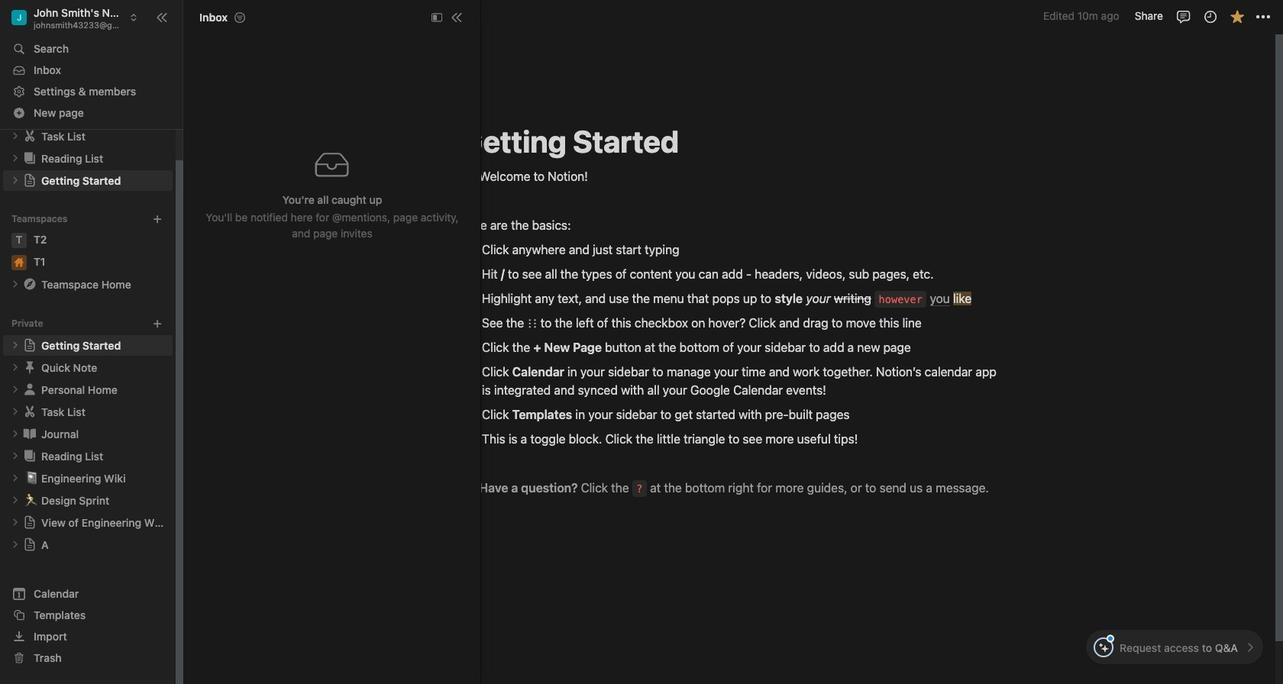 Task type: locate. For each thing, give the bounding box(es) containing it.
5 open image from the top
[[11, 385, 20, 394]]

1 open image from the top
[[11, 132, 20, 141]]

comments image
[[1176, 9, 1191, 24]]

🏃 image
[[24, 491, 38, 509]]

9 open image from the top
[[11, 540, 20, 549]]

open image
[[11, 176, 20, 185], [11, 363, 20, 372], [11, 452, 20, 461], [11, 474, 20, 483], [11, 518, 20, 527]]

3 open image from the top
[[11, 280, 20, 289]]

7 open image from the top
[[11, 430, 20, 439]]

t image
[[11, 233, 27, 248]]

open image
[[11, 132, 20, 141], [11, 154, 20, 163], [11, 280, 20, 289], [11, 341, 20, 350], [11, 385, 20, 394], [11, 407, 20, 417], [11, 430, 20, 439], [11, 496, 20, 505], [11, 540, 20, 549]]

4 open image from the top
[[11, 341, 20, 350]]

2 open image from the top
[[11, 363, 20, 372]]

change page icon image
[[22, 129, 37, 144], [22, 151, 37, 166], [23, 174, 37, 187], [22, 277, 37, 292], [23, 339, 37, 352], [22, 360, 37, 375], [22, 382, 37, 397], [22, 404, 37, 420], [22, 427, 37, 442], [22, 449, 37, 464], [23, 516, 37, 530], [23, 538, 37, 552]]

close inbox image
[[451, 11, 463, 23]]

4 open image from the top
[[11, 474, 20, 483]]



Task type: describe. For each thing, give the bounding box(es) containing it.
📓 image
[[24, 469, 38, 487]]

turn on panel mode image
[[432, 12, 442, 23]]

updates image
[[1203, 9, 1218, 24]]

new teamspace image
[[152, 214, 163, 224]]

close sidebar image
[[156, 11, 168, 23]]

favorited image
[[1229, 9, 1245, 24]]

5 open image from the top
[[11, 518, 20, 527]]

6 open image from the top
[[11, 407, 20, 417]]

2 open image from the top
[[11, 154, 20, 163]]

1 open image from the top
[[11, 176, 20, 185]]

filter notifications image
[[234, 11, 246, 23]]

3 open image from the top
[[11, 452, 20, 461]]

add a page image
[[152, 318, 163, 329]]

8 open image from the top
[[11, 496, 20, 505]]



Task type: vqa. For each thing, say whether or not it's contained in the screenshot.
seventh Open image from the top of the page
yes



